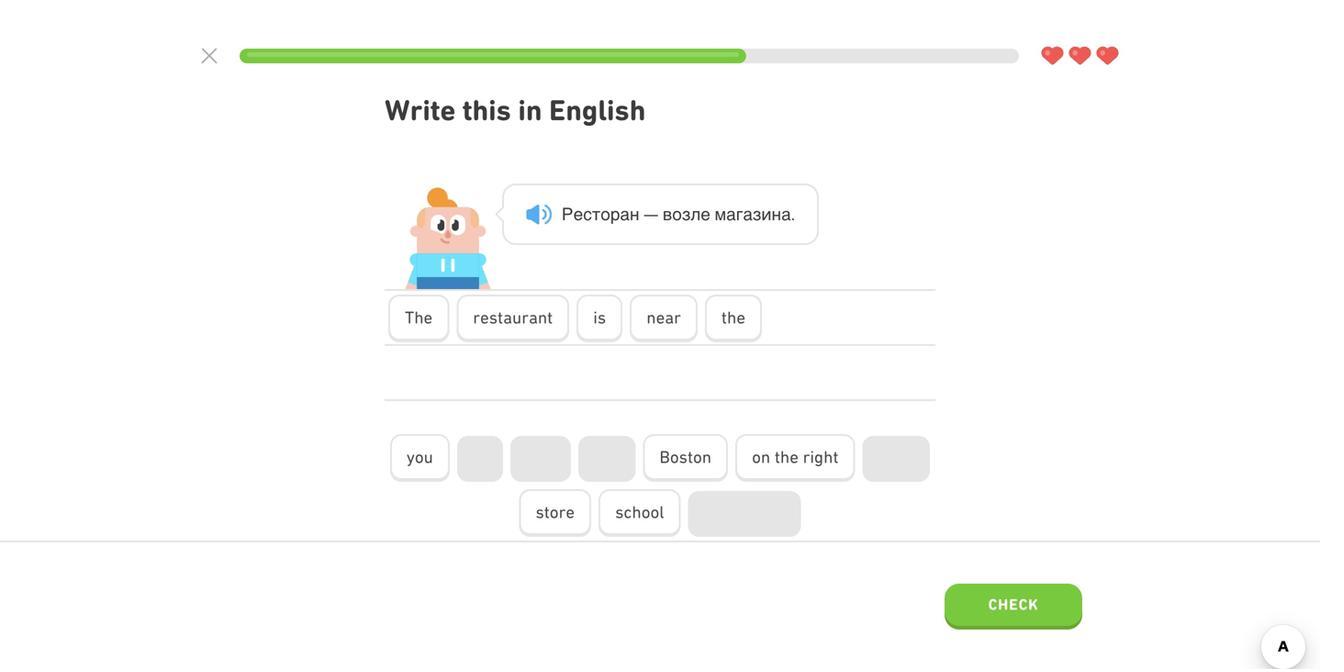 Task type: describe. For each thing, give the bounding box(es) containing it.
write
[[385, 93, 456, 127]]

4 а from the left
[[782, 204, 791, 224]]

1 з from the left
[[682, 204, 691, 224]]

you
[[407, 447, 433, 467]]

1 о from the left
[[601, 204, 610, 224]]

near
[[647, 308, 681, 327]]

3 а from the left
[[743, 204, 753, 224]]

2 а from the left
[[726, 204, 736, 224]]

this
[[463, 93, 511, 127]]

on the right button
[[736, 434, 855, 482]]

л
[[691, 204, 701, 224]]

boston button
[[643, 434, 728, 482]]

check button
[[945, 584, 1083, 630]]

с
[[583, 204, 592, 224]]

—
[[644, 204, 659, 224]]

2 з from the left
[[753, 204, 762, 224]]

english
[[549, 93, 646, 127]]

г
[[736, 204, 743, 224]]

restaurant
[[473, 308, 553, 327]]

near button
[[630, 295, 698, 342]]

1 н from the left
[[630, 204, 640, 224]]

is
[[593, 308, 606, 327]]

school
[[615, 502, 664, 522]]

in
[[518, 93, 542, 127]]



Task type: vqa. For each thing, say whether or not it's contained in the screenshot.
о
yes



Task type: locate. For each thing, give the bounding box(es) containing it.
0 horizontal spatial е
[[574, 204, 583, 224]]

е left "м"
[[701, 204, 711, 224]]

1 vertical spatial the
[[775, 447, 799, 467]]

т
[[592, 204, 601, 224]]

е left т
[[574, 204, 583, 224]]

the button
[[705, 295, 762, 342]]

н left .
[[772, 204, 782, 224]]

1 horizontal spatial н
[[772, 204, 782, 224]]

0 horizontal spatial the
[[722, 308, 746, 327]]

write this in english
[[385, 93, 646, 127]]

0 horizontal spatial о
[[601, 204, 610, 224]]

the button
[[388, 295, 449, 342]]

the right near
[[722, 308, 746, 327]]

school button
[[599, 489, 681, 537]]

н
[[630, 204, 640, 224], [772, 204, 782, 224]]

the
[[405, 308, 433, 327]]

0 horizontal spatial н
[[630, 204, 640, 224]]

is button
[[577, 295, 623, 342]]

right
[[803, 447, 839, 467]]

on
[[752, 447, 771, 467]]

2 о from the left
[[672, 204, 682, 224]]

р
[[610, 204, 620, 224]]

в о з л е
[[663, 204, 711, 224]]

е
[[574, 204, 583, 224], [701, 204, 711, 224]]

restaurant button
[[457, 295, 570, 342]]

the
[[722, 308, 746, 327], [775, 447, 799, 467]]

о right с at the top left of the page
[[601, 204, 610, 224]]

progress bar
[[240, 49, 1019, 63]]

1 е from the left
[[574, 204, 583, 224]]

1 horizontal spatial е
[[701, 204, 711, 224]]

м
[[715, 204, 726, 224]]

и
[[762, 204, 772, 224]]

the right on
[[775, 447, 799, 467]]

з
[[682, 204, 691, 224], [753, 204, 762, 224]]

check
[[989, 596, 1039, 614]]

в
[[663, 204, 672, 224]]

0 horizontal spatial з
[[682, 204, 691, 224]]

о
[[601, 204, 610, 224], [672, 204, 682, 224]]

1 horizontal spatial the
[[775, 447, 799, 467]]

0 vertical spatial the
[[722, 308, 746, 327]]

р
[[562, 204, 574, 224]]

2 н from the left
[[772, 204, 782, 224]]

1 horizontal spatial о
[[672, 204, 682, 224]]

о left л
[[672, 204, 682, 224]]

з right в
[[682, 204, 691, 224]]

н left —
[[630, 204, 640, 224]]

on the right
[[752, 447, 839, 467]]

а
[[620, 204, 630, 224], [726, 204, 736, 224], [743, 204, 753, 224], [782, 204, 791, 224]]

м а г а з и н а .
[[715, 204, 795, 224]]

1 а from the left
[[620, 204, 630, 224]]

1 horizontal spatial з
[[753, 204, 762, 224]]

store
[[536, 502, 575, 522]]

.
[[791, 204, 795, 224]]

р е с т о р а н
[[562, 204, 640, 224]]

you button
[[390, 434, 450, 482]]

2 е from the left
[[701, 204, 711, 224]]

з right г
[[753, 204, 762, 224]]

boston
[[660, 447, 712, 467]]

store button
[[519, 489, 591, 537]]



